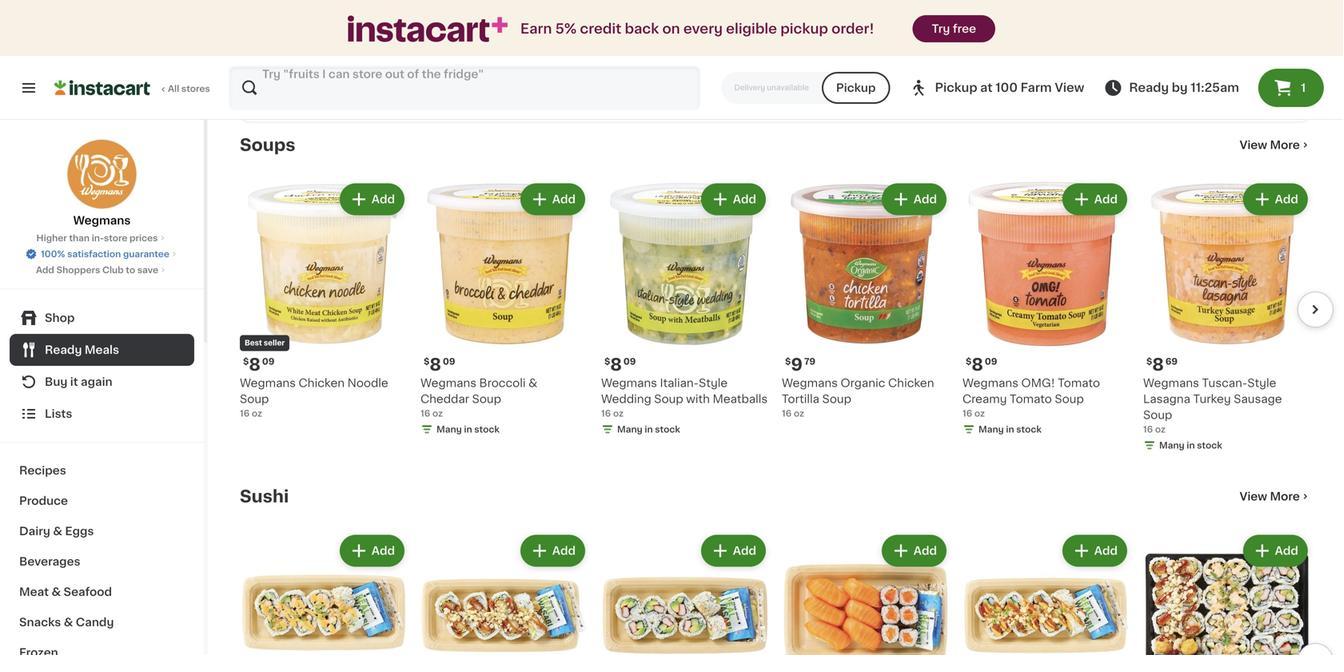 Task type: locate. For each thing, give the bounding box(es) containing it.
many in stock for cheddar
[[437, 426, 500, 434]]

2 broth, from the left
[[800, 48, 834, 59]]

4 broth, from the left
[[1064, 48, 1098, 59]]

ready down shop
[[45, 345, 82, 356]]

oz down lasagna
[[1156, 426, 1166, 434]]

0 vertical spatial view
[[1055, 82, 1085, 94]]

many in stock down wedding
[[618, 426, 681, 434]]

ready left by
[[1130, 82, 1170, 94]]

$ 8 09 for wegmans broccoli & cheddar soup
[[424, 357, 455, 374]]

8 up wedding
[[611, 357, 622, 374]]

view more
[[1240, 140, 1301, 151], [1240, 492, 1301, 503]]

0 vertical spatial view more
[[1240, 140, 1301, 151]]

oz down cheddar
[[433, 410, 443, 418]]

2 kettle from the left
[[800, 32, 834, 43]]

16.9 inside kettle & fire bone broth, mushroom chicken 16.9 oz many in stock
[[1064, 79, 1082, 88]]

$ inside $ 9 79
[[786, 358, 791, 366]]

16 down tortilla
[[782, 410, 792, 418]]

8 up cheddar
[[430, 357, 441, 374]]

100% satisfaction guarantee
[[41, 250, 169, 259]]

many in stock for wedding
[[618, 426, 681, 434]]

1 vertical spatial view more link
[[1240, 489, 1312, 505]]

1 horizontal spatial ready
[[1130, 82, 1170, 94]]

& left candy
[[64, 618, 73, 629]]

in down 'mushroom'
[[1107, 95, 1116, 104]]

8 up the creamy
[[972, 357, 984, 374]]

0 vertical spatial more
[[1271, 140, 1301, 151]]

8
[[677, 10, 689, 27], [809, 10, 821, 27], [941, 10, 953, 27], [249, 357, 261, 374], [430, 357, 441, 374], [611, 357, 622, 374], [972, 357, 984, 374], [1153, 357, 1165, 374]]

09
[[954, 11, 967, 20], [262, 358, 275, 366], [443, 358, 455, 366], [624, 358, 636, 366], [985, 358, 998, 366]]

recipes
[[19, 466, 66, 477]]

wegmans up cheddar
[[421, 378, 477, 389]]

ginger
[[932, 64, 970, 75]]

$ 8 09
[[935, 10, 967, 27], [243, 357, 275, 374], [424, 357, 455, 374], [605, 357, 636, 374], [966, 357, 998, 374]]

$ 8 09 up wedding
[[605, 357, 636, 374]]

pickup down ginger on the top of page
[[935, 82, 978, 94]]

3 kettle from the left
[[932, 32, 966, 43]]

broth, down pickup at the right
[[800, 48, 834, 59]]

16.9 left pickup button at the top
[[800, 79, 818, 88]]

many in stock down wegmans omg! tomato creamy tomato soup 16 oz
[[979, 426, 1042, 434]]

16.9 down ginger on the top of page
[[932, 79, 950, 88]]

wegmans logo image
[[67, 139, 137, 210]]

item carousel region containing add
[[218, 526, 1334, 656]]

$ 8 09 for wegmans italian-style wedding soup with meatballs
[[605, 357, 636, 374]]

1 vertical spatial view more
[[1240, 492, 1301, 503]]

1 more from the top
[[1271, 140, 1301, 151]]

0 vertical spatial tomato
[[1059, 378, 1101, 389]]

oz down wedding
[[613, 410, 624, 418]]

add shoppers club to save
[[36, 266, 158, 275]]

soup inside wegmans chicken noodle soup 16 oz
[[240, 394, 269, 405]]

many down the creamy
[[979, 426, 1004, 434]]

ready by 11:25am link
[[1104, 78, 1240, 98]]

16 down cheddar
[[421, 410, 430, 418]]

many in stock down wegmans broccoli & cheddar soup 16 oz
[[437, 426, 500, 434]]

oz inside wegmans omg! tomato creamy tomato soup 16 oz
[[975, 410, 985, 418]]

on
[[663, 22, 681, 36]]

pickup for pickup at 100 farm view
[[935, 82, 978, 94]]

16 inside wegmans broccoli & cheddar soup 16 oz
[[421, 410, 430, 418]]

oz down the creamy
[[975, 410, 985, 418]]

09 up the creamy
[[985, 358, 998, 366]]

many down wedding
[[618, 426, 643, 434]]

sausage
[[1235, 394, 1283, 405]]

meatballs
[[713, 394, 768, 405]]

soup down organic
[[823, 394, 852, 405]]

in down at
[[975, 95, 984, 104]]

soup down lasagna
[[1144, 410, 1173, 421]]

$ 8 09 for wegmans chicken noodle soup
[[243, 357, 275, 374]]

1 item carousel region from the top
[[218, 174, 1334, 462]]

credit
[[580, 22, 622, 36]]

classic down the 'every'
[[705, 48, 745, 59]]

oz inside $ 8 kettle & fire bone broth, classic chicken 16.9 oz
[[820, 79, 831, 88]]

many inside kettle & fire bone broth, mushroom chicken 16.9 oz many in stock
[[1080, 95, 1105, 104]]

$ 8 09 up ginger on the top of page
[[935, 10, 967, 27]]

in down wegmans omg! tomato creamy tomato soup 16 oz
[[1007, 426, 1015, 434]]

soup inside wegmans italian-style wedding soup with meatballs 16 oz
[[655, 394, 684, 405]]

item carousel region for sushi
[[218, 526, 1334, 656]]

1
[[1302, 82, 1307, 94]]

1 kettle from the left
[[668, 32, 702, 43]]

snacks & candy link
[[10, 608, 194, 638]]

8 down best
[[249, 357, 261, 374]]

more for soups
[[1271, 140, 1301, 151]]

$ up the creamy
[[966, 358, 972, 366]]

09 up wedding
[[624, 358, 636, 366]]

16.9 inside $ 8 kettle & fire bone broth, classic chicken 16.9 oz
[[800, 79, 818, 88]]

soup
[[240, 394, 269, 405], [472, 394, 501, 405], [655, 394, 684, 405], [823, 394, 852, 405], [1055, 394, 1085, 405], [1144, 410, 1173, 421]]

& inside wegmans broccoli & cheddar soup 16 oz
[[529, 378, 538, 389]]

ready meals button
[[10, 334, 194, 366]]

2 more from the top
[[1271, 492, 1301, 503]]

stock down wegmans omg! tomato creamy tomato soup 16 oz
[[1017, 426, 1042, 434]]

16 down wedding
[[602, 410, 611, 418]]

fire inside '8 kettle & fire bone broth, classic beef 16.9 oz'
[[716, 32, 737, 43]]

16.9 down on
[[668, 63, 686, 72]]

chicken down pickup at the right
[[800, 64, 846, 75]]

instacart logo image
[[54, 78, 150, 98]]

oz right the farm
[[1084, 79, 1095, 88]]

$ inside $ 8 69
[[1147, 358, 1153, 366]]

wegmans inside wegmans chicken noodle soup 16 oz
[[240, 378, 296, 389]]

many in stock down wegmans tuscan-style lasagna turkey sausage soup 16 oz
[[1160, 442, 1223, 450]]

09 up cheddar
[[443, 358, 455, 366]]

satisfaction
[[67, 250, 121, 259]]

organic
[[841, 378, 886, 389]]

$ left 69
[[1147, 358, 1153, 366]]

style for tuscan-
[[1248, 378, 1277, 389]]

add
[[372, 194, 395, 205], [553, 194, 576, 205], [733, 194, 757, 205], [914, 194, 938, 205], [1095, 194, 1118, 205], [1276, 194, 1299, 205], [36, 266, 54, 275], [372, 546, 395, 557], [553, 546, 576, 557], [733, 546, 757, 557], [914, 546, 938, 557], [1095, 546, 1118, 557], [1276, 546, 1299, 557]]

$ for wegmans italian-style wedding soup with meatballs
[[605, 358, 611, 366]]

$ down best
[[243, 358, 249, 366]]

broth, up ginger on the top of page
[[932, 48, 966, 59]]

3 bone from the left
[[1004, 32, 1033, 43]]

1 vertical spatial more
[[1271, 492, 1301, 503]]

view more link for sushi
[[1240, 489, 1312, 505]]

1 button
[[1259, 69, 1325, 107]]

every
[[684, 22, 723, 36]]

4 kettle from the left
[[1064, 32, 1098, 43]]

wegmans up wedding
[[602, 378, 658, 389]]

None search field
[[229, 66, 701, 110]]

stock down 100
[[986, 95, 1011, 104]]

3 fire from the left
[[980, 32, 1001, 43]]

pickup
[[935, 82, 978, 94], [837, 82, 876, 94]]

classic down order!
[[837, 48, 877, 59]]

8 for wegmans chicken noodle soup
[[249, 357, 261, 374]]

$ inside $ 8 kettle & fire bone broth, classic chicken 16.9 oz
[[803, 11, 809, 20]]

2 bone from the left
[[872, 32, 901, 43]]

wegmans for wegmans
[[73, 215, 131, 226]]

$ 8 09 up cheddar
[[424, 357, 455, 374]]

pickup inside popup button
[[935, 82, 978, 94]]

1 vertical spatial tomato
[[1010, 394, 1053, 405]]

$ up try
[[935, 11, 941, 20]]

in for wegmans omg! tomato creamy tomato soup
[[1007, 426, 1015, 434]]

lists link
[[10, 398, 194, 430]]

save
[[137, 266, 158, 275]]

many
[[948, 95, 973, 104], [1080, 95, 1105, 104], [437, 426, 462, 434], [618, 426, 643, 434], [979, 426, 1004, 434], [1160, 442, 1185, 450]]

1 broth, from the left
[[668, 48, 702, 59]]

0 vertical spatial view more link
[[1240, 137, 1312, 153]]

pickup inside button
[[837, 82, 876, 94]]

mushroom
[[1101, 48, 1161, 59]]

again
[[81, 377, 113, 388]]

bone up 'mushroom'
[[1136, 32, 1165, 43]]

wegmans inside wegmans italian-style wedding soup with meatballs 16 oz
[[602, 378, 658, 389]]

wegmans up tortilla
[[782, 378, 838, 389]]

tortilla
[[782, 394, 820, 405]]

oz down earn 5% credit back on every eligible pickup order!
[[688, 63, 699, 72]]

best seller
[[245, 340, 285, 347]]

snacks & candy
[[19, 618, 114, 629]]

in inside kettle & fire bone broth, mushroom chicken 16.9 oz many in stock
[[1107, 95, 1116, 104]]

pickup
[[781, 22, 829, 36]]

1 view more from the top
[[1240, 140, 1301, 151]]

& up 'mushroom'
[[1100, 32, 1109, 43]]

chicken inside wegmans organic chicken tortilla soup 16 oz
[[889, 378, 935, 389]]

$ 8 09 up the creamy
[[966, 357, 998, 374]]

0 horizontal spatial style
[[699, 378, 728, 389]]

chicken down 'mushroom'
[[1064, 64, 1110, 75]]

more
[[1271, 140, 1301, 151], [1271, 492, 1301, 503]]

item carousel region containing 8
[[218, 174, 1334, 462]]

wegmans up "higher than in-store prices" link
[[73, 215, 131, 226]]

broth, inside kettle & fire bone broth, mushroom chicken 16.9 oz many in stock
[[1064, 48, 1098, 59]]

16 down the creamy
[[963, 410, 973, 418]]

4 bone from the left
[[1136, 32, 1165, 43]]

italian-
[[660, 378, 699, 389]]

2 style from the left
[[1248, 378, 1277, 389]]

1 view more link from the top
[[1240, 137, 1312, 153]]

bone up turmeric
[[1004, 32, 1033, 43]]

oz down pickup at the right
[[820, 79, 831, 88]]

broth, inside '8 kettle & fire bone broth, classic beef 16.9 oz'
[[668, 48, 702, 59]]

$ up cheddar
[[424, 358, 430, 366]]

oz
[[688, 63, 699, 72], [820, 79, 831, 88], [952, 79, 963, 88], [1084, 79, 1095, 88], [252, 410, 262, 418], [433, 410, 443, 418], [613, 410, 624, 418], [794, 410, 805, 418], [975, 410, 985, 418], [1156, 426, 1166, 434]]

wegmans broccoli & cheddar soup 16 oz
[[421, 378, 538, 418]]

0 vertical spatial ready
[[1130, 82, 1170, 94]]

wegmans inside wegmans omg! tomato creamy tomato soup 16 oz
[[963, 378, 1019, 389]]

1 horizontal spatial classic
[[837, 48, 877, 59]]

$ for wegmans tuscan-style lasagna turkey sausage soup
[[1147, 358, 1153, 366]]

stock down wegmans tuscan-style lasagna turkey sausage soup 16 oz
[[1198, 442, 1223, 450]]

8 left order!
[[809, 10, 821, 27]]

wegmans link
[[67, 139, 137, 229]]

soup inside wegmans tuscan-style lasagna turkey sausage soup 16 oz
[[1144, 410, 1173, 421]]

ready inside "link"
[[1130, 82, 1170, 94]]

view more link for soups
[[1240, 137, 1312, 153]]

2 view more from the top
[[1240, 492, 1301, 503]]

& inside kettle & fire bone broth, mushroom chicken 16.9 oz many in stock
[[1100, 32, 1109, 43]]

style up sausage
[[1248, 378, 1277, 389]]

wegmans organic chicken tortilla soup 16 oz
[[782, 378, 935, 418]]

soup down the 'italian-'
[[655, 394, 684, 405]]

wegmans inside wegmans organic chicken tortilla soup 16 oz
[[782, 378, 838, 389]]

item carousel region
[[218, 174, 1334, 462], [218, 526, 1334, 656]]

$ for wegmans organic chicken tortilla soup
[[786, 358, 791, 366]]

8 left 69
[[1153, 357, 1165, 374]]

item carousel region for soups
[[218, 174, 1334, 462]]

bone
[[740, 32, 769, 43], [872, 32, 901, 43], [1004, 32, 1033, 43], [1136, 32, 1165, 43]]

& right broccoli on the left of page
[[529, 378, 538, 389]]

many for wegmans tuscan-style lasagna turkey sausage soup
[[1160, 442, 1185, 450]]

16 down lasagna
[[1144, 426, 1154, 434]]

tomato down omg!
[[1010, 394, 1053, 405]]

0 vertical spatial item carousel region
[[218, 174, 1334, 462]]

in-
[[92, 234, 104, 243]]

stock inside kettle & fire bone broth, turmeric ginger 16.9 oz many in stock
[[986, 95, 1011, 104]]

wedding
[[602, 394, 652, 405]]

stock down 'mushroom'
[[1118, 95, 1143, 104]]

1 classic from the left
[[705, 48, 745, 59]]

& right pickup at the right
[[837, 32, 846, 43]]

4 fire from the left
[[1112, 32, 1133, 43]]

1 horizontal spatial pickup
[[935, 82, 978, 94]]

stock
[[986, 95, 1011, 104], [1118, 95, 1143, 104], [475, 426, 500, 434], [655, 426, 681, 434], [1017, 426, 1042, 434], [1198, 442, 1223, 450]]

bone inside '8 kettle & fire bone broth, classic beef 16.9 oz'
[[740, 32, 769, 43]]

oz inside kettle & fire bone broth, mushroom chicken 16.9 oz many in stock
[[1084, 79, 1095, 88]]

pickup down order!
[[837, 82, 876, 94]]

3 broth, from the left
[[932, 48, 966, 59]]

bone up beef
[[740, 32, 769, 43]]

$ 8 09 down best
[[243, 357, 275, 374]]

stock down wegmans broccoli & cheddar soup 16 oz
[[475, 426, 500, 434]]

eggs
[[65, 526, 94, 538]]

many for wegmans omg! tomato creamy tomato soup
[[979, 426, 1004, 434]]

1 horizontal spatial style
[[1248, 378, 1277, 389]]

8 kettle & fire bone broth, classic beef 16.9 oz
[[668, 10, 775, 72]]

soup inside wegmans broccoli & cheddar soup 16 oz
[[472, 394, 501, 405]]

8 left free
[[941, 10, 953, 27]]

$ up pickup at the right
[[803, 11, 809, 20]]

2 item carousel region from the top
[[218, 526, 1334, 656]]

many down ginger on the top of page
[[948, 95, 973, 104]]

bone inside kettle & fire bone broth, turmeric ginger 16.9 oz many in stock
[[1004, 32, 1033, 43]]

order!
[[832, 22, 875, 36]]

style inside wegmans italian-style wedding soup with meatballs 16 oz
[[699, 378, 728, 389]]

2 view more link from the top
[[1240, 489, 1312, 505]]

8 right back
[[677, 10, 689, 27]]

many down cheddar
[[437, 426, 462, 434]]

broth, left 'mushroom'
[[1064, 48, 1098, 59]]

it
[[70, 377, 78, 388]]

2 fire from the left
[[848, 32, 869, 43]]

wegmans for wegmans organic chicken tortilla soup 16 oz
[[782, 378, 838, 389]]

09 for wegmans italian-style wedding soup with meatballs
[[624, 358, 636, 366]]

1 bone from the left
[[740, 32, 769, 43]]

0 horizontal spatial classic
[[705, 48, 745, 59]]

bone inside $ 8 kettle & fire bone broth, classic chicken 16.9 oz
[[872, 32, 901, 43]]

1 vertical spatial ready
[[45, 345, 82, 356]]

wegmans inside wegmans tuscan-style lasagna turkey sausage soup 16 oz
[[1144, 378, 1200, 389]]

tomato right omg!
[[1059, 378, 1101, 389]]

$ up wedding
[[605, 358, 611, 366]]

style inside wegmans tuscan-style lasagna turkey sausage soup 16 oz
[[1248, 378, 1277, 389]]

$ for kettle & fire bone broth, turmeric ginger
[[935, 11, 941, 20]]

oz inside wegmans organic chicken tortilla soup 16 oz
[[794, 410, 805, 418]]

ready inside dropdown button
[[45, 345, 82, 356]]

1 vertical spatial view
[[1240, 140, 1268, 151]]

16.9 inside '8 kettle & fire bone broth, classic beef 16.9 oz'
[[668, 63, 686, 72]]

at
[[981, 82, 993, 94]]

16.9 right the farm
[[1064, 79, 1082, 88]]

soup down best
[[240, 394, 269, 405]]

16
[[240, 410, 250, 418], [421, 410, 430, 418], [602, 410, 611, 418], [782, 410, 792, 418], [963, 410, 973, 418], [1144, 426, 1154, 434]]

chicken inside $ 8 kettle & fire bone broth, classic chicken 16.9 oz
[[800, 64, 846, 75]]

chicken left noodle
[[299, 378, 345, 389]]

0 horizontal spatial pickup
[[837, 82, 876, 94]]

oz down ginger on the top of page
[[952, 79, 963, 88]]

chicken inside wegmans chicken noodle soup 16 oz
[[299, 378, 345, 389]]

0 horizontal spatial ready
[[45, 345, 82, 356]]

$ for wegmans chicken noodle soup
[[243, 358, 249, 366]]

broth, inside kettle & fire bone broth, turmeric ginger 16.9 oz many in stock
[[932, 48, 966, 59]]

service type group
[[722, 72, 891, 104]]

style for italian-
[[699, 378, 728, 389]]

$ for wegmans broccoli & cheddar soup
[[424, 358, 430, 366]]

classic
[[705, 48, 745, 59], [837, 48, 877, 59]]

lasagna
[[1144, 394, 1191, 405]]

fire inside kettle & fire bone broth, mushroom chicken 16.9 oz many in stock
[[1112, 32, 1133, 43]]

wegmans up the creamy
[[963, 378, 1019, 389]]

cheddar
[[421, 394, 470, 405]]

2 classic from the left
[[837, 48, 877, 59]]

in down wedding
[[645, 426, 653, 434]]

1 fire from the left
[[716, 32, 737, 43]]

in down wegmans tuscan-style lasagna turkey sausage soup 16 oz
[[1187, 442, 1196, 450]]

wegmans up lasagna
[[1144, 378, 1200, 389]]

soup down omg!
[[1055, 394, 1085, 405]]

$ left the 79
[[786, 358, 791, 366]]

by
[[1173, 82, 1188, 94]]

soup inside wegmans organic chicken tortilla soup 16 oz
[[823, 394, 852, 405]]

all stores
[[168, 84, 210, 93]]

bone left try
[[872, 32, 901, 43]]

stock down wegmans italian-style wedding soup with meatballs 16 oz
[[655, 426, 681, 434]]

buy
[[45, 377, 67, 388]]

add button
[[341, 185, 403, 214], [522, 185, 584, 214], [703, 185, 765, 214], [884, 185, 946, 214], [1065, 185, 1126, 214], [1245, 185, 1307, 214], [341, 537, 403, 566], [522, 537, 584, 566], [703, 537, 765, 566], [884, 537, 946, 566], [1065, 537, 1126, 566], [1245, 537, 1307, 566]]

& right on
[[705, 32, 714, 43]]

wegmans for wegmans omg! tomato creamy tomato soup 16 oz
[[963, 378, 1019, 389]]

ready
[[1130, 82, 1170, 94], [45, 345, 82, 356]]

classic inside '8 kettle & fire bone broth, classic beef 16.9 oz'
[[705, 48, 745, 59]]

& inside '8 kettle & fire bone broth, classic beef 16.9 oz'
[[705, 32, 714, 43]]

tuscan-
[[1203, 378, 1248, 389]]

higher
[[36, 234, 67, 243]]

oz down tortilla
[[794, 410, 805, 418]]

2 vertical spatial view
[[1240, 492, 1268, 503]]

8 inside '8 kettle & fire bone broth, classic beef 16.9 oz'
[[677, 10, 689, 27]]

product group
[[240, 180, 408, 420], [421, 180, 589, 440], [602, 180, 770, 440], [782, 180, 950, 420], [963, 180, 1131, 440], [1144, 180, 1312, 456], [240, 532, 408, 656], [421, 532, 589, 656], [602, 532, 770, 656], [782, 532, 950, 656], [963, 532, 1131, 656], [1144, 532, 1312, 656]]

turmeric
[[969, 48, 1018, 59]]

kettle & fire bone broth, mushroom chicken 16.9 oz many in stock
[[1064, 32, 1165, 104]]

1 style from the left
[[699, 378, 728, 389]]

many down lasagna
[[1160, 442, 1185, 450]]

view inside pickup at 100 farm view popup button
[[1055, 82, 1085, 94]]

in down wegmans broccoli & cheddar soup 16 oz
[[464, 426, 472, 434]]

chicken right organic
[[889, 378, 935, 389]]

view more link
[[1240, 137, 1312, 153], [1240, 489, 1312, 505]]

many down 'mushroom'
[[1080, 95, 1105, 104]]

wegmans for wegmans chicken noodle soup 16 oz
[[240, 378, 296, 389]]

1 vertical spatial item carousel region
[[218, 526, 1334, 656]]

dairy & eggs
[[19, 526, 94, 538]]

wegmans inside wegmans broccoli & cheddar soup 16 oz
[[421, 378, 477, 389]]



Task type: describe. For each thing, give the bounding box(es) containing it.
pickup button
[[822, 72, 891, 104]]

wegmans for wegmans broccoli & cheddar soup 16 oz
[[421, 378, 477, 389]]

guarantee
[[123, 250, 169, 259]]

in for wegmans broccoli & cheddar soup
[[464, 426, 472, 434]]

09 for wegmans chicken noodle soup
[[262, 358, 275, 366]]

kettle inside '8 kettle & fire bone broth, classic beef 16.9 oz'
[[668, 32, 702, 43]]

in for wegmans italian-style wedding soup with meatballs
[[645, 426, 653, 434]]

pickup at 100 farm view button
[[910, 66, 1085, 110]]

recipes link
[[10, 456, 194, 486]]

candy
[[76, 618, 114, 629]]

broccoli
[[480, 378, 526, 389]]

stock for wegmans omg! tomato creamy tomato soup
[[1017, 426, 1042, 434]]

many in stock for lasagna
[[1160, 442, 1223, 450]]

club
[[102, 266, 124, 275]]

sushi link
[[240, 488, 289, 507]]

soups link
[[240, 136, 296, 155]]

more for sushi
[[1271, 492, 1301, 503]]

in for wegmans tuscan-style lasagna turkey sausage soup
[[1187, 442, 1196, 450]]

in inside kettle & fire bone broth, turmeric ginger 16.9 oz many in stock
[[975, 95, 984, 104]]

omg!
[[1022, 378, 1056, 389]]

view more for soups
[[1240, 140, 1301, 151]]

shoppers
[[56, 266, 100, 275]]

beef
[[748, 48, 775, 59]]

all
[[168, 84, 179, 93]]

16 inside wegmans organic chicken tortilla soup 16 oz
[[782, 410, 792, 418]]

many for wegmans italian-style wedding soup with meatballs
[[618, 426, 643, 434]]

79
[[805, 358, 816, 366]]

store
[[104, 234, 127, 243]]

$ 8 09 for wegmans omg! tomato creamy tomato soup
[[966, 357, 998, 374]]

to
[[126, 266, 135, 275]]

earn 5% credit back on every eligible pickup order!
[[521, 22, 875, 36]]

farm
[[1021, 82, 1052, 94]]

produce
[[19, 496, 68, 507]]

wegmans for wegmans italian-style wedding soup with meatballs 16 oz
[[602, 378, 658, 389]]

free
[[953, 23, 977, 34]]

than
[[69, 234, 90, 243]]

buy it again link
[[10, 366, 194, 398]]

ready for ready meals
[[45, 345, 82, 356]]

stores
[[182, 84, 210, 93]]

snacks
[[19, 618, 61, 629]]

produce link
[[10, 486, 194, 517]]

best
[[245, 340, 262, 347]]

shop
[[45, 313, 75, 324]]

$ 8 69
[[1147, 357, 1178, 374]]

wegmans italian-style wedding soup with meatballs 16 oz
[[602, 378, 768, 418]]

oz inside kettle & fire bone broth, turmeric ginger 16.9 oz many in stock
[[952, 79, 963, 88]]

69
[[1166, 358, 1178, 366]]

back
[[625, 22, 659, 36]]

wegmans chicken noodle soup 16 oz
[[240, 378, 389, 418]]

chicken inside kettle & fire bone broth, mushroom chicken 16.9 oz many in stock
[[1064, 64, 1110, 75]]

8 for wegmans italian-style wedding soup with meatballs
[[611, 357, 622, 374]]

stock for wegmans broccoli & cheddar soup
[[475, 426, 500, 434]]

kettle inside kettle & fire bone broth, turmeric ginger 16.9 oz many in stock
[[932, 32, 966, 43]]

8 for wegmans omg! tomato creamy tomato soup
[[972, 357, 984, 374]]

soups
[[240, 137, 296, 154]]

09 for wegmans omg! tomato creamy tomato soup
[[985, 358, 998, 366]]

with
[[687, 394, 710, 405]]

turkey
[[1194, 394, 1232, 405]]

Search field
[[230, 67, 699, 109]]

buy it again
[[45, 377, 113, 388]]

& inside $ 8 kettle & fire bone broth, classic chicken 16.9 oz
[[837, 32, 846, 43]]

prices
[[130, 234, 158, 243]]

many in stock for creamy
[[979, 426, 1042, 434]]

ready meals
[[45, 345, 119, 356]]

8 for wegmans tuscan-style lasagna turkey sausage soup
[[1153, 357, 1165, 374]]

meat & seafood link
[[10, 578, 194, 608]]

5%
[[556, 22, 577, 36]]

16 inside wegmans italian-style wedding soup with meatballs 16 oz
[[602, 410, 611, 418]]

kettle & fire bone broth, turmeric ginger 16.9 oz many in stock
[[932, 32, 1033, 104]]

16 inside wegmans chicken noodle soup 16 oz
[[240, 410, 250, 418]]

dairy & eggs link
[[10, 517, 194, 547]]

broth, inside $ 8 kettle & fire bone broth, classic chicken 16.9 oz
[[800, 48, 834, 59]]

100%
[[41, 250, 65, 259]]

dairy
[[19, 526, 50, 538]]

sushi
[[240, 489, 289, 506]]

bone inside kettle & fire bone broth, mushroom chicken 16.9 oz many in stock
[[1136, 32, 1165, 43]]

11:25am
[[1191, 82, 1240, 94]]

& inside "link"
[[53, 526, 62, 538]]

100
[[996, 82, 1018, 94]]

8 inside $ 8 kettle & fire bone broth, classic chicken 16.9 oz
[[809, 10, 821, 27]]

stock inside kettle & fire bone broth, mushroom chicken 16.9 oz many in stock
[[1118, 95, 1143, 104]]

16 inside wegmans tuscan-style lasagna turkey sausage soup 16 oz
[[1144, 426, 1154, 434]]

earn
[[521, 22, 552, 36]]

kettle inside kettle & fire bone broth, mushroom chicken 16.9 oz many in stock
[[1064, 32, 1098, 43]]

9
[[791, 357, 803, 374]]

ready for ready by 11:25am
[[1130, 82, 1170, 94]]

higher than in-store prices link
[[36, 232, 168, 245]]

oz inside wegmans tuscan-style lasagna turkey sausage soup 16 oz
[[1156, 426, 1166, 434]]

try free
[[932, 23, 977, 34]]

wegmans for wegmans tuscan-style lasagna turkey sausage soup 16 oz
[[1144, 378, 1200, 389]]

fire inside $ 8 kettle & fire bone broth, classic chicken 16.9 oz
[[848, 32, 869, 43]]

oz inside wegmans broccoli & cheddar soup 16 oz
[[433, 410, 443, 418]]

wegmans tuscan-style lasagna turkey sausage soup 16 oz
[[1144, 378, 1283, 434]]

8 for wegmans broccoli & cheddar soup
[[430, 357, 441, 374]]

8 for kettle & fire bone broth, turmeric ginger
[[941, 10, 953, 27]]

16 inside wegmans omg! tomato creamy tomato soup 16 oz
[[963, 410, 973, 418]]

09 for wegmans broccoli & cheddar soup
[[443, 358, 455, 366]]

lists
[[45, 409, 72, 420]]

view for sushi
[[1240, 492, 1268, 503]]

16.9 inside kettle & fire bone broth, turmeric ginger 16.9 oz many in stock
[[932, 79, 950, 88]]

many for wegmans broccoli & cheddar soup
[[437, 426, 462, 434]]

classic inside $ 8 kettle & fire bone broth, classic chicken 16.9 oz
[[837, 48, 877, 59]]

fire inside kettle & fire bone broth, turmeric ginger 16.9 oz many in stock
[[980, 32, 1001, 43]]

noodle
[[348, 378, 389, 389]]

soup inside wegmans omg! tomato creamy tomato soup 16 oz
[[1055, 394, 1085, 405]]

oz inside wegmans chicken noodle soup 16 oz
[[252, 410, 262, 418]]

all stores link
[[54, 66, 211, 110]]

meat
[[19, 587, 49, 598]]

oz inside wegmans italian-style wedding soup with meatballs 16 oz
[[613, 410, 624, 418]]

try
[[932, 23, 951, 34]]

pickup for pickup
[[837, 82, 876, 94]]

stock for wegmans tuscan-style lasagna turkey sausage soup
[[1198, 442, 1223, 450]]

oz inside '8 kettle & fire bone broth, classic beef 16.9 oz'
[[688, 63, 699, 72]]

instacart plus icon image
[[348, 16, 508, 42]]

view for soups
[[1240, 140, 1268, 151]]

seller
[[264, 340, 285, 347]]

product group containing 9
[[782, 180, 950, 420]]

100% satisfaction guarantee button
[[25, 245, 179, 261]]

0 horizontal spatial tomato
[[1010, 394, 1053, 405]]

seafood
[[64, 587, 112, 598]]

& inside kettle & fire bone broth, turmeric ginger 16.9 oz many in stock
[[968, 32, 978, 43]]

09 for kettle & fire bone broth, turmeric ginger
[[954, 11, 967, 20]]

$ 8 kettle & fire bone broth, classic chicken 16.9 oz
[[800, 10, 901, 88]]

1 horizontal spatial tomato
[[1059, 378, 1101, 389]]

kettle inside $ 8 kettle & fire bone broth, classic chicken 16.9 oz
[[800, 32, 834, 43]]

many inside kettle & fire bone broth, turmeric ginger 16.9 oz many in stock
[[948, 95, 973, 104]]

higher than in-store prices
[[36, 234, 158, 243]]

eligible
[[726, 22, 778, 36]]

stock for wegmans italian-style wedding soup with meatballs
[[655, 426, 681, 434]]

add button inside product group
[[884, 185, 946, 214]]

shop link
[[10, 302, 194, 334]]

$ for wegmans omg! tomato creamy tomato soup
[[966, 358, 972, 366]]

view more for sushi
[[1240, 492, 1301, 503]]

$ 8 09 for kettle & fire bone broth, turmeric ginger
[[935, 10, 967, 27]]

& right meat
[[52, 587, 61, 598]]

pickup at 100 farm view
[[935, 82, 1085, 94]]



Task type: vqa. For each thing, say whether or not it's contained in the screenshot.


